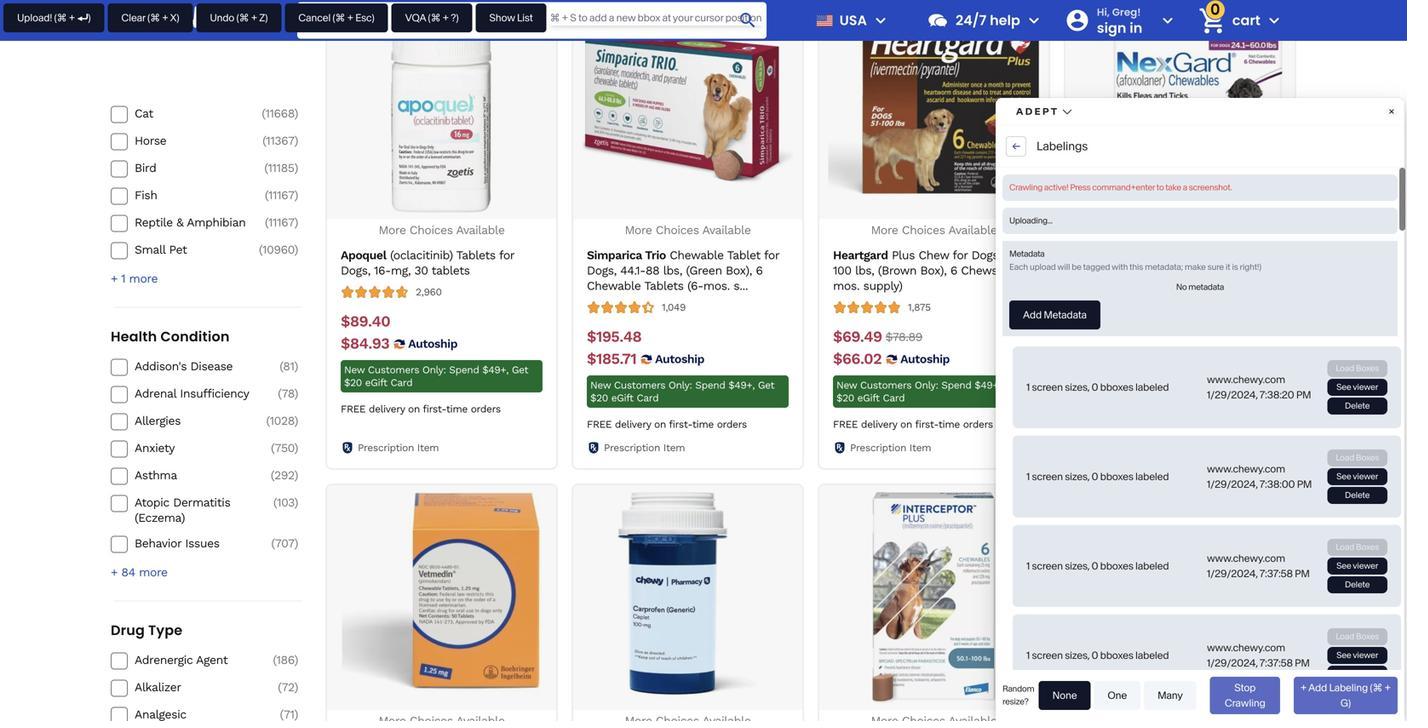 Task type: locate. For each thing, give the bounding box(es) containing it.
1 more choices available from the left
[[379, 362, 505, 376]]

mos. down 66
[[587, 418, 614, 432]]

more
[[379, 362, 406, 376], [625, 362, 652, 376], [871, 362, 898, 376], [1117, 362, 1145, 376]]

chews inside chew for dogs, 25.1-50 lbs, (yellow box), 6 chews (6-mos. supply)
[[981, 403, 1017, 417]]

plus
[[638, 387, 667, 402]]

6 right (yellow
[[970, 403, 977, 417]]

1 horizontal spatial 6
[[1189, 403, 1196, 417]]

6 inside chew for dogs, 25.1-50 lbs, (yellow box), 6 chews (6-mos. supply)
[[970, 403, 977, 417]]

6 right (green
[[1189, 403, 1196, 417]]

supply) inside chew for dogs, 33.1- 66 lbs. (purple box) 3 chews (3- mos. supply)
[[617, 418, 657, 432]]

1 chews from the left
[[708, 403, 744, 417]]

0 horizontal spatial 50
[[174, 156, 188, 170]]

supply) for $58.36
[[879, 418, 919, 432]]

( 635 )
[[271, 102, 298, 116]]

revolution plus topical solution for cats, 11.1-22 lbs, (green box), 6 doses (6-mos. supply) image
[[828, 632, 1040, 722]]

more up heartgard
[[1117, 362, 1145, 376]]

prescription
[[358, 90, 414, 102], [604, 90, 660, 102], [850, 90, 906, 102], [1096, 90, 1153, 102], [358, 581, 414, 593], [604, 581, 660, 593], [850, 581, 906, 593]]

chew for dogs, 33.1- 66 lbs. (purple box) 3 chews (3- mos. supply)
[[587, 387, 782, 432]]

2 box), from the left
[[1159, 403, 1186, 417]]

choices up chew for dogs, 25.1-50 lbs, (yellow box), 6 chews (6-mos. supply)
[[902, 362, 945, 376]]

supply) inside chew for dogs, 25.1-50 lbs, (yellow box), 6 chews (6-mos. supply)
[[879, 418, 919, 432]]

for
[[705, 387, 720, 402], [960, 387, 975, 402], [1199, 387, 1214, 402], [341, 403, 356, 417]]

( for 1917
[[269, 156, 272, 170]]

chew inside chew for dogs, 25.1-50 lbs, (yellow box), 6 chews (6-mos. supply)
[[926, 387, 957, 402]]

usa button
[[809, 0, 891, 41]]

chew
[[671, 387, 701, 402], [926, 387, 957, 402], [1165, 387, 1196, 402]]

(6-
[[1240, 403, 1256, 417], [833, 418, 849, 432]]

9557
[[268, 356, 294, 370]]

25.1-
[[833, 403, 858, 417]]

filled star image
[[189, 300, 203, 314], [135, 328, 148, 342], [175, 356, 189, 369], [189, 356, 203, 369]]

2 horizontal spatial chews
[[1200, 403, 1237, 417]]

3 available from the left
[[949, 362, 997, 376]]

4 choices from the left
[[1148, 362, 1192, 376]]

more choices available
[[379, 362, 505, 376], [625, 362, 751, 376], [871, 362, 997, 376], [1117, 362, 1243, 376]]

0 horizontal spatial lbs,
[[875, 403, 894, 417]]

1 horizontal spatial lbs,
[[1097, 403, 1116, 417]]

0 horizontal spatial box),
[[940, 403, 967, 417]]

) down ( 635 )
[[294, 129, 298, 143]]

1 dogs, from the left
[[724, 387, 754, 402]]

box), right (green
[[1159, 403, 1186, 417]]

free
[[833, 51, 858, 63], [341, 67, 366, 79], [587, 67, 612, 79], [1079, 67, 1104, 79], [341, 543, 366, 554], [587, 558, 612, 570], [833, 558, 858, 570], [1079, 558, 1104, 570]]

) down ( 1917 )
[[294, 184, 298, 198]]

2 & up from the top
[[206, 328, 231, 342]]

supply) down (yellow
[[879, 418, 919, 432]]

40
[[174, 129, 188, 143]]

50
[[174, 156, 188, 170], [858, 403, 871, 417], [1079, 403, 1093, 417]]

6 ) from the top
[[294, 356, 298, 370]]

2 mos. from the left
[[849, 418, 876, 432]]

$29.79 text field
[[341, 452, 387, 471]]

1 prescription image from the left
[[587, 89, 601, 103]]

(6- down 26-
[[1240, 403, 1256, 417]]

2 ) from the top
[[294, 129, 298, 143]]

felimazole
[[341, 387, 400, 402]]

for inside '(methimazole) tablets for cats, 5-mg, 100 tablets'
[[341, 403, 356, 417]]

1 horizontal spatial box),
[[1159, 403, 1186, 417]]

0 horizontal spatial chew
[[671, 387, 701, 402]]

more choices available up (methimazole)
[[379, 362, 505, 376]]

to
[[159, 102, 170, 116], [159, 129, 170, 143], [159, 156, 171, 170]]

1 horizontal spatial mos.
[[849, 418, 876, 432]]

mos.
[[587, 418, 614, 432], [849, 418, 876, 432], [1079, 418, 1106, 432]]

66
[[587, 403, 601, 417]]

6
[[970, 403, 977, 417], [1189, 403, 1196, 417]]

2 choices from the left
[[656, 362, 699, 376]]

2 chew from the left
[[926, 387, 957, 402]]

available up tablets
[[456, 362, 505, 376]]

1 box), from the left
[[940, 403, 967, 417]]

3 & up from the top
[[206, 355, 231, 369]]

) down ( 1316 )
[[294, 156, 298, 170]]

chews for $58.36
[[981, 403, 1017, 417]]

2 horizontal spatial 50
[[1079, 403, 1093, 417]]

1 horizontal spatial chew
[[926, 387, 957, 402]]

50 inside $40 to 50 link
[[174, 156, 188, 170]]

more up 'interceptor plus'
[[871, 362, 898, 376]]

card
[[883, 25, 905, 37], [391, 40, 413, 52], [637, 40, 659, 52], [1129, 40, 1151, 52], [391, 516, 413, 528], [637, 532, 659, 543], [883, 532, 905, 543], [1129, 532, 1151, 543]]

box)
[[670, 403, 694, 417]]

chew right heartgard
[[1165, 387, 1196, 402]]

1 horizontal spatial supply)
[[879, 418, 919, 432]]

0 horizontal spatial mos.
[[587, 418, 614, 432]]

to right $40
[[159, 156, 171, 170]]

more up the nexgard plus
[[625, 362, 652, 376]]

1 lbs, from the left
[[875, 403, 894, 417]]

to left 30
[[159, 102, 170, 116]]

0 horizontal spatial prescription image
[[587, 89, 601, 103]]

for inside plus chew for dogs, 26- 50 lbs, (green box), 6 chews (6- mos. supply)
[[1199, 387, 1214, 402]]

nexgard plus
[[587, 387, 667, 402]]

up for (
[[217, 300, 231, 314]]

1 vertical spatial to
[[159, 129, 170, 143]]

choices
[[410, 362, 453, 376], [656, 362, 699, 376], [902, 362, 945, 376], [1148, 362, 1192, 376]]

1 chew from the left
[[671, 387, 701, 402]]

2 more from the left
[[625, 362, 652, 376]]

new customers only: spend $49+, get $20 egift card
[[837, 12, 1021, 37], [344, 28, 528, 52], [590, 28, 775, 52], [1083, 28, 1267, 52], [344, 503, 528, 528], [590, 519, 775, 543], [837, 519, 1021, 543], [1083, 519, 1267, 543]]

items image
[[1197, 6, 1227, 36]]

choices up plus chew for dogs, 26- 50 lbs, (green box), 6 chews (6- mos. supply)
[[1148, 362, 1192, 376]]

customers
[[860, 12, 912, 24], [368, 28, 419, 39], [614, 28, 666, 39], [1107, 28, 1158, 39], [368, 503, 419, 515], [614, 519, 666, 531], [860, 519, 912, 531], [1107, 519, 1158, 531]]

more choices available for $55.44
[[871, 362, 997, 376]]

0 vertical spatial (6-
[[1240, 403, 1256, 417]]

chew up box)
[[671, 387, 701, 402]]

interceptor plus
[[833, 387, 922, 402]]

$20 to 30
[[135, 102, 188, 116]]

4 more choices available from the left
[[1117, 362, 1243, 376]]

1 vertical spatial up
[[217, 328, 231, 342]]

1 horizontal spatial prescription image
[[1079, 89, 1093, 103]]

1 vertical spatial (6-
[[833, 418, 849, 432]]

free delivery on first-time orders
[[833, 51, 993, 63], [341, 67, 501, 79], [587, 67, 747, 79], [1079, 67, 1239, 79], [587, 558, 747, 570], [833, 558, 993, 570], [1079, 558, 1239, 570]]

3 ) from the top
[[294, 156, 298, 170]]

50 down heartgard
[[1079, 403, 1093, 417]]

2 vertical spatial up
[[217, 355, 231, 369]]

help menu image
[[1024, 10, 1044, 31]]

autoship
[[414, 0, 463, 14], [650, 0, 700, 14], [1147, 0, 1196, 14], [408, 476, 457, 490], [660, 491, 709, 506], [900, 491, 950, 506]]

24/7
[[956, 11, 987, 30]]

plus up (green
[[1138, 387, 1161, 402]]

customer rating
[[111, 241, 230, 260]]

1 horizontal spatial 50
[[858, 403, 871, 417]]

1 vertical spatial & up
[[206, 328, 231, 342]]

chew inside chew for dogs, 33.1- 66 lbs. (purple box) 3 chews (3- mos. supply)
[[671, 387, 701, 402]]

$30.00 text field
[[391, 452, 428, 471]]

(6- down 25.1-
[[833, 418, 849, 432]]

1 supply) from the left
[[617, 418, 657, 432]]

3 supply) from the left
[[1110, 418, 1149, 432]]

) up 9557 )
[[294, 301, 298, 315]]

dogs, inside plus chew for dogs, 26- 50 lbs, (green box), 6 chews (6- mos. supply)
[[1218, 387, 1248, 402]]

2 horizontal spatial supply)
[[1110, 418, 1149, 432]]

dogs,
[[724, 387, 754, 402], [979, 387, 1009, 402], [1218, 387, 1248, 402]]

2 more choices available from the left
[[625, 362, 751, 376]]

box), right (yellow
[[940, 403, 967, 417]]

2 available from the left
[[702, 362, 751, 376]]

(methimazole)
[[404, 387, 482, 402]]

0 horizontal spatial (6-
[[833, 418, 849, 432]]

chewy home image
[[178, 0, 263, 38]]

supply) down (green
[[1110, 418, 1149, 432]]

2 dogs, from the left
[[979, 387, 1009, 402]]

choices for $55.44
[[902, 362, 945, 376]]

cart menu image
[[1264, 10, 1285, 31]]

8754
[[268, 301, 294, 315]]

$20
[[837, 25, 854, 37], [344, 40, 362, 52], [590, 40, 608, 52], [1083, 40, 1101, 52], [135, 102, 155, 116], [344, 516, 362, 528], [590, 532, 608, 543], [837, 532, 854, 543], [1083, 532, 1101, 543]]

) down ( 8754 )
[[294, 356, 298, 370]]

5 ) from the top
[[294, 301, 298, 315]]

2 chews from the left
[[981, 403, 1017, 417]]

mos. inside chew for dogs, 33.1- 66 lbs. (purple box) 3 chews (3- mos. supply)
[[587, 418, 614, 432]]

chews inside plus chew for dogs, 26- 50 lbs, (green box), 6 chews (6- mos. supply)
[[1200, 403, 1237, 417]]

mos. for $108.99
[[587, 418, 614, 432]]

chew for $58.36
[[926, 387, 957, 402]]

available up plus chew for dogs, 26- 50 lbs, (green box), 6 chews (6- mos. supply)
[[1195, 362, 1243, 376]]

4 ) from the top
[[294, 184, 298, 198]]

available up 3
[[702, 362, 751, 376]]

get
[[1004, 12, 1021, 24], [512, 28, 528, 39], [758, 28, 775, 39], [1250, 28, 1267, 39], [512, 503, 528, 515], [758, 519, 775, 531], [1004, 519, 1021, 531], [1250, 519, 1267, 531]]

24/7 help link
[[920, 0, 1020, 41]]

supply) for $108.99
[[617, 418, 657, 432]]

3 more choices available from the left
[[871, 362, 997, 376]]

2 vertical spatial & up
[[206, 355, 231, 369]]

& up for (
[[206, 300, 231, 314]]

mos. down heartgard
[[1079, 418, 1106, 432]]

nexgard
[[587, 387, 634, 402]]

heartgard
[[1079, 387, 1134, 402]]

lbs,
[[875, 403, 894, 417], [1097, 403, 1116, 417]]

1 choices from the left
[[410, 362, 453, 376]]

4 available from the left
[[1195, 362, 1243, 376]]

on inside free delivery on first-time orders over $35
[[408, 543, 420, 554]]

filled star image
[[135, 273, 148, 286], [148, 273, 162, 286], [162, 273, 175, 286], [135, 300, 148, 314], [148, 300, 162, 314], [162, 300, 175, 314], [175, 300, 189, 314], [148, 328, 162, 342], [162, 328, 175, 342], [175, 328, 189, 342], [189, 328, 203, 342], [135, 356, 148, 369], [148, 356, 162, 369], [162, 356, 175, 369]]

sign
[[1097, 18, 1127, 37]]

choices up (methimazole)
[[410, 362, 453, 376]]

0 vertical spatial to
[[159, 102, 170, 116]]

3 up from the top
[[217, 355, 231, 369]]

0 horizontal spatial plus
[[899, 387, 922, 402]]

$49+,
[[975, 12, 1001, 24], [482, 28, 509, 39], [729, 28, 755, 39], [1221, 28, 1247, 39], [482, 503, 509, 515], [729, 519, 755, 531], [975, 519, 1001, 531], [1221, 519, 1247, 531]]

1 horizontal spatial dogs,
[[979, 387, 1009, 402]]

chews right 3
[[708, 403, 744, 417]]

2 vertical spatial to
[[159, 156, 171, 170]]

)
[[294, 102, 298, 116], [294, 129, 298, 143], [294, 156, 298, 170], [294, 184, 298, 198], [294, 301, 298, 315], [294, 356, 298, 370]]

2 supply) from the left
[[879, 418, 919, 432]]

0 horizontal spatial chews
[[708, 403, 744, 417]]

2 horizontal spatial dogs,
[[1218, 387, 1248, 402]]

4 more from the left
[[1117, 362, 1145, 376]]

$66.19 text field
[[1131, 467, 1165, 486]]

50 down 40
[[174, 156, 188, 170]]

available up chew for dogs, 25.1-50 lbs, (yellow box), 6 chews (6-mos. supply)
[[949, 362, 997, 376]]

1 mos. from the left
[[587, 418, 614, 432]]

0 horizontal spatial dogs,
[[724, 387, 754, 402]]

chew up (yellow
[[926, 387, 957, 402]]

2 to from the top
[[159, 129, 170, 143]]

2 horizontal spatial chew
[[1165, 387, 1196, 402]]

$20 inside $20 to 30 link
[[135, 102, 155, 116]]

$59.49
[[1079, 467, 1128, 485]]

lbs, down heartgard
[[1097, 403, 1116, 417]]

on
[[900, 51, 912, 63], [408, 67, 420, 79], [654, 67, 666, 79], [1147, 67, 1159, 79], [408, 543, 420, 554], [654, 558, 666, 570], [900, 558, 912, 570], [1147, 558, 1159, 570]]

2 horizontal spatial mos.
[[1079, 418, 1106, 432]]

only:
[[915, 12, 938, 24], [422, 28, 446, 39], [669, 28, 692, 39], [1161, 28, 1185, 39], [422, 503, 446, 515], [669, 519, 692, 531], [915, 519, 938, 531], [1161, 519, 1185, 531]]

3 dogs, from the left
[[1218, 387, 1248, 402]]

3 more from the left
[[871, 362, 898, 376]]

item
[[417, 90, 439, 102], [663, 90, 685, 102], [910, 90, 931, 102], [1156, 90, 1178, 102], [417, 581, 439, 593], [663, 581, 685, 593], [910, 581, 931, 593]]

chews inside chew for dogs, 33.1- 66 lbs. (purple box) 3 chews (3- mos. supply)
[[708, 403, 744, 417]]

lbs, inside plus chew for dogs, 26- 50 lbs, (green box), 6 chews (6- mos. supply)
[[1097, 403, 1116, 417]]

None text field
[[341, 0, 395, 17], [587, 0, 631, 17], [1079, 0, 1128, 17], [341, 0, 395, 17], [587, 0, 631, 17], [1079, 0, 1128, 17]]

0 horizontal spatial supply)
[[617, 418, 657, 432]]

mos. down 25.1-
[[849, 418, 876, 432]]

1 & up from the top
[[206, 300, 231, 314]]

lbs, down 'interceptor plus'
[[875, 403, 894, 417]]

0 horizontal spatial 6
[[970, 403, 977, 417]]

50 down interceptor
[[858, 403, 871, 417]]

30
[[174, 102, 188, 116]]

1 horizontal spatial plus
[[1138, 387, 1161, 402]]

dogs, inside chew for dogs, 33.1- 66 lbs. (purple box) 3 chews (3- mos. supply)
[[724, 387, 754, 402]]

carprofen (generic) flavored tablets for dogs, 75-mg, 60 tablets image
[[336, 632, 547, 722]]

to for $20
[[159, 102, 170, 116]]

more for $55.44
[[871, 362, 898, 376]]

empty star image
[[135, 273, 148, 286], [135, 300, 148, 314], [162, 300, 175, 314], [148, 328, 162, 342], [162, 328, 175, 342], [175, 328, 189, 342], [189, 328, 203, 342], [135, 356, 148, 369], [162, 356, 175, 369], [189, 356, 203, 369]]

3 chews from the left
[[1200, 403, 1237, 417]]

over
[[504, 543, 524, 554]]

2 lbs, from the left
[[1097, 403, 1116, 417]]

3 chew from the left
[[1165, 387, 1196, 402]]

(
[[271, 102, 274, 116], [269, 129, 273, 143], [269, 156, 272, 170], [264, 184, 268, 198], [265, 301, 268, 315]]

chews right (yellow
[[981, 403, 1017, 417]]

more up felimazole
[[379, 362, 406, 376]]

) up ( 1316 )
[[294, 102, 298, 116]]

381
[[908, 441, 923, 453]]

) for ( 1316 )
[[294, 129, 298, 143]]

box), inside plus chew for dogs, 26- 50 lbs, (green box), 6 chews (6- mos. supply)
[[1159, 403, 1186, 417]]

empty star image
[[148, 273, 162, 286], [162, 273, 175, 286], [148, 300, 162, 314], [175, 300, 189, 314], [189, 300, 203, 314], [135, 328, 148, 342], [148, 356, 162, 369], [175, 356, 189, 369]]

to left 40
[[159, 129, 170, 143]]

1 more from the left
[[379, 362, 406, 376]]

delivery inside free delivery on first-time orders over $35
[[369, 543, 405, 554]]

dogs, inside chew for dogs, 25.1-50 lbs, (yellow box), 6 chews (6-mos. supply)
[[979, 387, 1009, 402]]

up for 9557
[[217, 355, 231, 369]]

egift
[[858, 25, 880, 37], [365, 40, 387, 52], [611, 40, 634, 52], [1104, 40, 1126, 52], [365, 516, 387, 528], [611, 532, 634, 543], [858, 532, 880, 543], [1104, 532, 1126, 543]]

(methimazole) tablets for cats, 5-mg, 100 tablets
[[341, 387, 525, 417]]

prescription item
[[358, 90, 439, 102], [604, 90, 685, 102], [850, 90, 931, 102], [1096, 90, 1178, 102], [358, 581, 439, 593], [604, 581, 685, 593], [850, 581, 931, 593]]

3 mos. from the left
[[1079, 418, 1106, 432]]

3 choices from the left
[[902, 362, 945, 376]]

1 to from the top
[[159, 102, 170, 116]]

up
[[217, 300, 231, 314], [217, 328, 231, 342], [217, 355, 231, 369]]

prescription image
[[587, 89, 601, 103], [1079, 89, 1093, 103]]

for inside chew for dogs, 25.1-50 lbs, (yellow box), 6 chews (6-mos. supply)
[[960, 387, 975, 402]]

1 6 from the left
[[970, 403, 977, 417]]

1 available from the left
[[456, 362, 505, 376]]

0 vertical spatial & up
[[206, 300, 231, 314]]

33.1-
[[757, 387, 782, 402]]

account menu image
[[1158, 10, 1178, 31]]

box), inside chew for dogs, 25.1-50 lbs, (yellow box), 6 chews (6-mos. supply)
[[940, 403, 967, 417]]

box),
[[940, 403, 967, 417], [1159, 403, 1186, 417]]

chews right (green
[[1200, 403, 1237, 417]]

more choices available up chew for dogs, 33.1- 66 lbs. (purple box) 3 chews (3- mos. supply) on the bottom of page
[[625, 362, 751, 376]]

$29.79 $30.00
[[341, 452, 428, 470]]

1 horizontal spatial chews
[[981, 403, 1017, 417]]

1 up from the top
[[217, 300, 231, 314]]

3 to from the top
[[159, 156, 171, 170]]

supply) down (purple
[[617, 418, 657, 432]]

chews
[[708, 403, 744, 417], [981, 403, 1017, 417], [1200, 403, 1237, 417]]

available for $103.54
[[702, 362, 751, 376]]

1 ) from the top
[[294, 102, 298, 116]]

chews for $108.99
[[708, 403, 744, 417]]

more choices available up plus chew for dogs, 26- 50 lbs, (green box), 6 chews (6- mos. supply)
[[1117, 362, 1243, 376]]

chew for $108.99
[[671, 387, 701, 402]]

2 6 from the left
[[1189, 403, 1196, 417]]

in
[[1130, 18, 1143, 37]]

mg,
[[403, 403, 423, 417]]

choices for $103.54
[[656, 362, 699, 376]]

2 plus from the left
[[1138, 387, 1161, 402]]

mos. inside chew for dogs, 25.1-50 lbs, (yellow box), 6 chews (6-mos. supply)
[[849, 418, 876, 432]]

1 horizontal spatial (6-
[[1240, 403, 1256, 417]]

choices up plus
[[656, 362, 699, 376]]

plus up (yellow
[[899, 387, 922, 402]]

$59.49 text field
[[1079, 467, 1128, 486]]

more choices available up chew for dogs, 25.1-50 lbs, (yellow box), 6 chews (6-mos. supply)
[[871, 362, 997, 376]]

0 vertical spatial up
[[217, 300, 231, 314]]



Task type: describe. For each thing, give the bounding box(es) containing it.
50 inside chew for dogs, 25.1-50 lbs, (yellow box), 6 chews (6-mos. supply)
[[858, 403, 871, 417]]

( 8754 )
[[265, 301, 298, 315]]

mos. for $58.36
[[849, 418, 876, 432]]

( for 635
[[271, 102, 274, 116]]

above
[[169, 184, 203, 198]]

to for $30
[[159, 129, 170, 143]]

menu image
[[123, 1, 157, 36]]

$20 to 30 link
[[135, 101, 256, 117]]

lbs.
[[604, 403, 624, 417]]

interceptor
[[833, 387, 895, 402]]

$40 to 50
[[135, 156, 188, 170]]

6924
[[268, 184, 294, 198]]

Product search field
[[297, 2, 767, 39]]

plus chew for dogs, 26- 50 lbs, (green box), 6 chews (6- mos. supply)
[[1079, 387, 1271, 432]]

chewy support image
[[927, 9, 949, 32]]

felimazole (methimazole) tablets for cats, 5-mg, 100 tablets image
[[336, 140, 547, 352]]

(3-
[[748, 403, 764, 417]]

rating
[[184, 241, 230, 260]]

cats,
[[360, 403, 387, 417]]

) for ( 6924 )
[[294, 184, 298, 198]]

orders inside free delivery on first-time orders over $35
[[471, 543, 501, 554]]

(green
[[1120, 403, 1156, 417]]

$50 & above
[[135, 184, 203, 198]]

$108.99
[[587, 467, 642, 485]]

& up for 9557
[[206, 355, 231, 369]]

proin (phenylpropanolamine hydrochloride) extended-release tablets for dogs, 74-mg, 90 tablets image
[[582, 632, 794, 722]]

free inside free delivery on first-time orders over $35
[[341, 543, 366, 554]]

$55.44
[[833, 489, 882, 507]]

$108.99 text field
[[587, 467, 642, 486]]

635
[[274, 102, 294, 116]]

hi, greg! sign in
[[1097, 5, 1143, 37]]

menu image
[[871, 10, 891, 31]]

$28.30
[[341, 474, 389, 492]]

$103.54 text field
[[587, 489, 641, 508]]

(6- inside chew for dogs, 25.1-50 lbs, (yellow box), 6 chews (6-mos. supply)
[[833, 418, 849, 432]]

customer
[[111, 241, 181, 260]]

( 6924 )
[[264, 184, 298, 198]]

$40 to 50 link
[[135, 156, 256, 171]]

dogs, for $108.99
[[724, 387, 754, 402]]

interceptor plus chew for dogs, 25.1-50 lbs, (yellow box), 6 chews (6-mos. supply) image
[[828, 140, 1040, 352]]

6 inside plus chew for dogs, 26- 50 lbs, (green box), 6 chews (6- mos. supply)
[[1189, 403, 1196, 417]]

mos. inside plus chew for dogs, 26- 50 lbs, (green box), 6 chews (6- mos. supply)
[[1079, 418, 1106, 432]]

( for 1316
[[269, 129, 273, 143]]

cart link
[[1192, 0, 1261, 41]]

available for $28.30
[[456, 362, 505, 376]]

$50
[[135, 184, 155, 198]]

$35
[[341, 555, 358, 567]]

( 1917 )
[[269, 156, 298, 170]]

price
[[111, 15, 146, 34]]

$30 to 40
[[135, 129, 188, 143]]

tablets
[[486, 387, 525, 402]]

50 inside plus chew for dogs, 26- 50 lbs, (green box), 6 chews (6- mos. supply)
[[1079, 403, 1093, 417]]

$58.36
[[833, 467, 881, 485]]

24/7 help
[[956, 11, 1020, 30]]

submit search image
[[738, 10, 758, 31]]

choices for $28.30
[[410, 362, 453, 376]]

9557 )
[[268, 356, 298, 370]]

available for $55.44
[[949, 362, 997, 376]]

nexgard plus chew for dogs, 33.1-66 lbs. (purple box) 3 chews (3-mos. supply) image
[[582, 140, 794, 352]]

cart
[[1233, 11, 1261, 30]]

1 plus from the left
[[899, 387, 922, 402]]

$59.49 $66.19
[[1079, 467, 1165, 485]]

plus inside plus chew for dogs, 26- 50 lbs, (green box), 6 chews (6- mos. supply)
[[1138, 387, 1161, 402]]

5-
[[391, 403, 403, 417]]

26-
[[1251, 387, 1271, 402]]

chew inside plus chew for dogs, 26- 50 lbs, (green box), 6 chews (6- mos. supply)
[[1165, 387, 1196, 402]]

) for ( 635 )
[[294, 102, 298, 116]]

more choices available for $103.54
[[625, 362, 751, 376]]

lbs, inside chew for dogs, 25.1-50 lbs, (yellow box), 6 chews (6-mos. supply)
[[875, 403, 894, 417]]

$30
[[135, 129, 155, 143]]

tablets
[[448, 403, 487, 417]]

( 1316 )
[[269, 129, 298, 143]]

$58.36 text field
[[833, 467, 881, 486]]

$40
[[135, 156, 156, 170]]

(purple
[[627, 403, 666, 417]]

(6- inside plus chew for dogs, 26- 50 lbs, (green box), 6 chews (6- mos. supply)
[[1240, 403, 1256, 417]]

) for ( 1917 )
[[294, 156, 298, 170]]

for inside chew for dogs, 33.1- 66 lbs. (purple box) 3 chews (3- mos. supply)
[[705, 387, 720, 402]]

45
[[662, 441, 674, 453]]

Search text field
[[297, 2, 767, 39]]

dogs, for $58.36
[[979, 387, 1009, 402]]

to for $40
[[159, 156, 171, 170]]

more for $103.54
[[625, 362, 652, 376]]

greg!
[[1112, 5, 1141, 19]]

$30.00
[[391, 454, 428, 468]]

help
[[990, 11, 1020, 30]]

( for 6924
[[264, 184, 268, 198]]

free delivery on first-time orders over $35
[[341, 543, 524, 567]]

chew for dogs, 25.1-50 lbs, (yellow box), 6 chews (6-mos. supply)
[[833, 387, 1017, 432]]

) for ( 8754 )
[[294, 301, 298, 315]]

time inside free delivery on first-time orders over $35
[[446, 543, 468, 554]]

$30 to 40 link
[[135, 129, 256, 144]]

first- inside free delivery on first-time orders over $35
[[423, 543, 446, 554]]

3
[[697, 403, 704, 417]]

usa
[[840, 11, 867, 30]]

100
[[426, 403, 445, 417]]

( for 8754
[[265, 301, 268, 315]]

$29.79
[[341, 452, 387, 470]]

more choices available for $28.30
[[379, 362, 505, 376]]

more for $28.30
[[379, 362, 406, 376]]

(yellow
[[898, 403, 936, 417]]

$66.19
[[1131, 469, 1165, 483]]

1316
[[273, 129, 294, 143]]

$50 & above link
[[135, 183, 256, 199]]

hi,
[[1097, 5, 1110, 19]]

2 up from the top
[[217, 328, 231, 342]]

$103.54
[[587, 489, 641, 507]]

$55.44 text field
[[833, 489, 882, 508]]

$28.30 text field
[[341, 474, 389, 493]]

supply) inside plus chew for dogs, 26- 50 lbs, (green box), 6 chews (6- mos. supply)
[[1110, 418, 1149, 432]]

2 prescription image from the left
[[1079, 89, 1093, 103]]

1917
[[272, 156, 294, 170]]



Task type: vqa. For each thing, say whether or not it's contained in the screenshot.
second 'estimate' from the top
no



